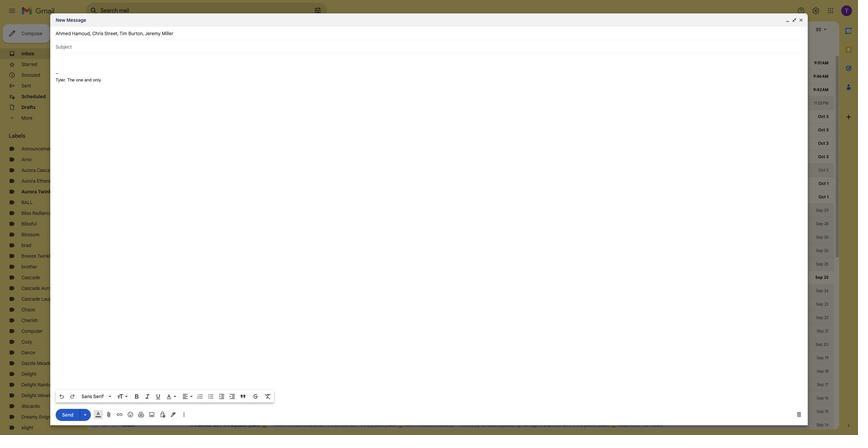 Task type: locate. For each thing, give the bounding box(es) containing it.
1 not important switch from the top
[[111, 382, 118, 389]]

1 horizontal spatial maincharacter?
[[513, 382, 547, 388]]

reddit for "is he a maincharacter?"
[[121, 382, 135, 388]]

indent more ‪(⌘])‬ image
[[229, 394, 236, 400]]

starred link
[[21, 61, 37, 67]]

more inside more button
[[21, 115, 32, 121]]

None search field
[[86, 3, 327, 19]]

not important switch for "it's almost as if it's a public place
[[111, 422, 118, 429]]

twinkle
[[38, 189, 55, 195], [37, 253, 53, 259]]

show up "reddit" 'row' in the bottom of the page
[[468, 396, 479, 402]]

, left tim
[[117, 31, 119, 37]]

main content
[[86, 21, 840, 436]]

26 for 2nd sep 26 row from the bottom of the page
[[825, 235, 829, 240]]

1 horizontal spatial woman
[[298, 396, 313, 402]]

cascade aurora
[[21, 286, 55, 292]]

delight
[[21, 371, 37, 377], [21, 382, 37, 388], [21, 393, 37, 399]]

sep inside the 'sep 29' row
[[817, 208, 824, 213]]

0 vertical spatial sep 26
[[817, 235, 829, 240]]

1 oct 1 from the top
[[819, 181, 829, 186]]

read left 1141
[[618, 422, 629, 428]]

sep 25 row up sep 23 row
[[86, 271, 835, 285]]

26
[[825, 235, 829, 240], [825, 248, 829, 253]]

compose button
[[3, 24, 50, 43]]

25 for 1st sep 25 row from the bottom
[[825, 275, 829, 280]]

message
[[67, 17, 86, 23]]

sep for the 'sep 29' row at the top of page
[[817, 208, 824, 213]]

announcement
[[21, 146, 54, 152]]

1 horizontal spatial almost
[[334, 422, 349, 428]]

0 vertical spatial sep 25
[[817, 262, 829, 267]]

oct 1 row up the 'sep 29' row at the top of page
[[86, 177, 835, 191]]

r/iamthemaincharacter: up remove formatting ‪(⌘\)‬ image at the bottom
[[246, 382, 298, 388]]

0 horizontal spatial it's
[[360, 422, 366, 428]]

1 horizontal spatial if
[[356, 422, 359, 428]]

0 horizontal spatial show
[[314, 396, 326, 402]]

1 horizontal spatial public
[[371, 422, 384, 428]]

twinkle for aurora twinkle
[[38, 189, 55, 195]]

bulleted list ‪(⌘⇧8)‬ image
[[208, 394, 214, 400]]

11:33 pm
[[815, 101, 829, 106]]

1 he from the left
[[195, 382, 201, 388]]

aurora
[[21, 167, 36, 173], [21, 178, 36, 184], [21, 189, 37, 195], [41, 286, 55, 292]]

search mail image
[[88, 5, 100, 17]]

ball link
[[21, 200, 33, 206]]

2 as from the left
[[350, 422, 355, 428]]

1 it's from the left
[[360, 422, 366, 428]]

0 horizontal spatial as
[[214, 422, 218, 428]]

sep 26 row down sep 28 'row'
[[86, 244, 835, 258]]

woman
[[201, 396, 216, 402], [298, 396, 313, 402], [451, 396, 467, 402]]

oct 3 row
[[86, 110, 835, 123], [86, 123, 835, 137], [86, 137, 835, 150], [86, 150, 835, 164]]

oct 1
[[819, 181, 829, 186], [819, 195, 829, 200]]

1 horizontal spatial hide
[[629, 382, 639, 388]]

sep inside sep 22 row
[[817, 315, 824, 320]]

9:46 am
[[814, 74, 829, 79]]

remove formatting ‪(⌘\)‬ image
[[265, 394, 271, 400]]

1 row from the top
[[86, 378, 835, 392]]

2 vertical spatial delight
[[21, 393, 37, 399]]

1 horizontal spatial as
[[350, 422, 355, 428]]

attach files image
[[106, 412, 112, 418]]

ago right 22h
[[489, 382, 497, 388]]

oct 1 row
[[86, 177, 835, 191], [86, 191, 835, 204]]

twinkle down ethereal
[[38, 189, 55, 195]]

delight link
[[21, 371, 37, 377]]

labels
[[9, 133, 25, 140]]

primary tab
[[86, 38, 170, 56]]

1 horizontal spatial he
[[304, 382, 309, 388]]

more left 1282
[[560, 382, 571, 388]]

0 horizontal spatial if
[[220, 422, 222, 428]]

u/shugazi
[[403, 396, 424, 402]]

brother
[[21, 264, 37, 270]]

votes right 1141
[[651, 422, 663, 428]]

sep 15
[[817, 409, 829, 414]]

sep 26 row
[[86, 231, 835, 244], [86, 244, 835, 258]]

0 vertical spatial oct 1
[[819, 181, 829, 186]]

read
[[548, 382, 559, 388], [480, 396, 491, 402], [618, 422, 629, 428]]

1 1 from the top
[[828, 181, 829, 186]]

3 public from the left
[[585, 422, 598, 428]]

r/iamthemaincharacter:
[[246, 382, 298, 388], [235, 396, 287, 402], [274, 422, 326, 428]]

u/moreheadsmoreprices
[[426, 382, 479, 388]]

cascade for cascade laughter
[[21, 296, 40, 302]]

2 delight from the top
[[21, 382, 37, 388]]

2 oct 3 from the top
[[819, 127, 829, 133]]

1 reddit from the top
[[121, 382, 135, 388]]

oct 1 down 'oct 2'
[[819, 181, 829, 186]]

maincharacter?
[[314, 382, 348, 388], [513, 382, 547, 388]]

2 1 from the top
[[828, 195, 829, 200]]

elight
[[21, 425, 33, 431]]

1 sep 25 row from the top
[[86, 258, 835, 271]]

2 public from the left
[[371, 422, 384, 428]]

delight velvet link
[[21, 393, 50, 399]]

1 vertical spatial delight
[[21, 382, 37, 388]]

4 3 from the top
[[827, 154, 829, 159]]

comments right 203
[[605, 382, 628, 388]]

aurora up ball link
[[21, 189, 37, 195]]

9:42 am
[[814, 87, 829, 92]]

dazzle meadow
[[21, 361, 55, 367]]

🙄 image
[[262, 423, 267, 429], [612, 423, 617, 429]]

2 horizontal spatial place
[[599, 422, 610, 428]]

1 delight from the top
[[21, 371, 37, 377]]

1 vertical spatial sep 26
[[817, 248, 829, 253]]

aurora twinkle link
[[21, 189, 55, 195]]

9:42 am row
[[86, 83, 835, 97]]

0 vertical spatial 25
[[825, 262, 829, 267]]

0 horizontal spatial maincharacter?
[[314, 382, 348, 388]]

2 sep 26 from the top
[[817, 248, 829, 253]]

21
[[826, 329, 829, 334]]

cascade for cascade aurora
[[21, 286, 40, 292]]

1 vertical spatial twinkle
[[37, 253, 53, 259]]

9:46 am row
[[86, 70, 835, 83]]

2 vertical spatial r/iamthemaincharacter:
[[274, 422, 326, 428]]

2 horizontal spatial votes
[[651, 422, 663, 428]]

1 sep 26 row from the top
[[86, 231, 835, 244]]

velvet
[[38, 393, 50, 399]]

sep 20 row
[[86, 338, 835, 352]]

2 , from the left
[[117, 31, 119, 37]]

dance
[[21, 350, 35, 356]]

by left the u/
[[674, 396, 679, 402]]

delight down dazzle
[[21, 371, 37, 377]]

3 3 from the top
[[827, 141, 829, 146]]

0 horizontal spatial almost
[[198, 422, 212, 428]]

0 horizontal spatial place
[[249, 422, 261, 428]]

jeremy
[[145, 31, 161, 37]]

sep inside sep 24 row
[[817, 289, 824, 294]]

1 horizontal spatial comments
[[605, 382, 628, 388]]

posted down "reddit" 'row' in the bottom of the page
[[459, 422, 474, 428]]

aurora up laughter
[[41, 286, 55, 292]]

read down 22h
[[480, 396, 491, 402]]

1 horizontal spatial votes
[[583, 382, 595, 388]]

1 vertical spatial oct 1
[[819, 195, 829, 200]]

sep 23
[[817, 302, 829, 307]]

4 reddit from the top
[[121, 422, 135, 428]]

sep 25 row up sep 24 row
[[86, 258, 835, 271]]

r/iamthemaincharacter: up "
[[235, 396, 287, 402]]

sep 25 row
[[86, 258, 835, 271], [86, 271, 835, 285]]

0 horizontal spatial hide
[[560, 396, 570, 402]]

19
[[826, 356, 829, 361]]

0 vertical spatial twinkle
[[38, 189, 55, 195]]

tyler.
[[56, 77, 66, 82]]

not important switch
[[111, 382, 118, 389], [111, 395, 118, 402], [111, 409, 118, 415], [111, 422, 118, 429]]

2 horizontal spatial he
[[503, 382, 508, 388]]

reddit
[[121, 382, 135, 388], [121, 396, 135, 402], [121, 409, 135, 415], [121, 422, 135, 428]]

"it's
[[189, 422, 197, 428]]

twinkle right breeze
[[37, 253, 53, 259]]

0 horizontal spatial public
[[235, 422, 248, 428]]

3 reddit from the top
[[121, 409, 135, 415]]

formatting options toolbar
[[56, 391, 274, 403]]

1 horizontal spatial ago
[[489, 382, 497, 388]]

sep inside "sep 20" row
[[816, 342, 824, 347]]

🙄 image down remove formatting ‪(⌘\)‬ image at the bottom
[[262, 423, 267, 429]]

read left 1282
[[548, 382, 559, 388]]

sep inside sep 21 row
[[818, 329, 825, 334]]

3 place from the left
[[599, 422, 610, 428]]

1282
[[573, 382, 582, 388]]

1 26 from the top
[[825, 235, 829, 240]]

0 horizontal spatial ,
[[90, 31, 91, 37]]

ago right 7h
[[432, 396, 440, 402]]

1 place from the left
[[249, 422, 261, 428]]

ago right 14h
[[531, 422, 539, 428]]

chris
[[92, 31, 103, 37]]

cascade down the 'brother' at the bottom
[[21, 275, 40, 281]]

labels heading
[[9, 133, 71, 140]]

4 not important switch from the top
[[111, 422, 118, 429]]

sep 26 row down the 'sep 29' row at the top of page
[[86, 231, 835, 244]]

cascade up "chaos" on the left bottom of page
[[21, 296, 40, 302]]

hide
[[629, 382, 639, 388], [560, 396, 570, 402]]

show up - r/iamthemaincharacter: it's almost as if it's a public place
[[314, 396, 326, 402]]

2 oct 1 row from the top
[[86, 191, 835, 204]]

aurora down the arno link
[[21, 167, 36, 173]]

delight rainbow
[[21, 382, 56, 388]]

🙄 image
[[398, 423, 404, 429]]

tab list up 9:46 am "row"
[[86, 38, 840, 56]]

2 horizontal spatial as
[[563, 422, 568, 428]]

cascade down the cascade link
[[21, 286, 40, 292]]

sep for sep 19 row
[[817, 356, 825, 361]]

brad
[[21, 243, 31, 249]]

1 vertical spatial 1
[[828, 195, 829, 200]]

sep 26 for 2nd sep 26 row from the bottom of the page
[[817, 235, 829, 240]]

sans serif option
[[80, 394, 107, 400]]

2 is from the left
[[498, 382, 502, 388]]

2 horizontal spatial ,
[[143, 31, 144, 37]]

italic ‪(⌘i)‬ image
[[144, 394, 151, 400]]

cascade up ethereal
[[37, 167, 55, 173]]

breeze twinkle
[[21, 253, 53, 259]]

sep inside sep 18 row
[[818, 369, 825, 374]]

insert files using drive image
[[138, 412, 145, 418]]

delight for delight rainbow
[[21, 382, 37, 388]]

cozy
[[21, 339, 32, 345]]

2 if from the left
[[356, 422, 359, 428]]

votes left 150 at the right
[[514, 396, 526, 402]]

2 horizontal spatial if
[[569, 422, 572, 428]]

, left 'chris'
[[90, 31, 91, 37]]

tab list
[[840, 21, 859, 411], [86, 38, 840, 56]]

it's
[[224, 422, 230, 428]]

delight up discardo link
[[21, 393, 37, 399]]

4 oct 3 row from the top
[[86, 150, 835, 164]]

not important switch for "one woman show"
[[111, 395, 118, 402]]

aurora twinkle
[[21, 189, 55, 195]]

1 vertical spatial votes
[[514, 396, 526, 402]]

2 show from the left
[[468, 396, 479, 402]]

0 vertical spatial votes
[[583, 382, 595, 388]]

0 vertical spatial comments
[[605, 382, 628, 388]]

oct 2 row
[[86, 164, 835, 177]]

votes left 203
[[583, 382, 595, 388]]

2 horizontal spatial woman
[[451, 396, 467, 402]]

- r/iamthemaincharacter: it's almost as if it's a public place
[[269, 422, 398, 428]]

1 horizontal spatial 🙄 image
[[612, 423, 617, 429]]

2 woman from the left
[[298, 396, 313, 402]]

bliss
[[21, 210, 31, 216]]

place
[[249, 422, 261, 428], [385, 422, 397, 428], [599, 422, 610, 428]]

3 oct 3 row from the top
[[86, 137, 835, 150]]

1 vertical spatial 26
[[825, 248, 829, 253]]

ethereal
[[37, 178, 55, 184]]

one down "is he a maincharacter?" - r/iamthemaincharacter: is he a maincharacter? r/iamthemaincharacter · posted by u/moreheadsmoreprices 22h ago is he a maincharacter? read more 1282 votes 203 comments hide r/iamthemaincharacter r/
[[441, 396, 450, 402]]

2 oct 1 from the top
[[819, 195, 829, 200]]

🙄 image left 1141
[[612, 423, 617, 429]]

sep for 1st sep 26 row from the bottom of the page
[[817, 248, 824, 253]]

one right remove formatting ‪(⌘\)‬ image at the bottom
[[288, 396, 297, 402]]

1 vertical spatial 25
[[825, 275, 829, 280]]

one
[[288, 396, 297, 402], [441, 396, 450, 402]]

3 woman from the left
[[451, 396, 467, 402]]

reddit inside 'row'
[[121, 409, 135, 415]]

3 as from the left
[[563, 422, 568, 428]]

reddit left 'insert files using drive' image
[[121, 409, 135, 415]]

sep inside sep 19 row
[[817, 356, 825, 361]]

toggle confidential mode image
[[159, 412, 166, 418]]

reddit up bold ‪(⌘b)‬ image
[[121, 382, 135, 388]]

hamoud
[[72, 31, 90, 37]]

0 horizontal spatial it's
[[327, 422, 333, 428]]

1 down 2
[[828, 181, 829, 186]]

dreamy enigma link
[[21, 414, 55, 420]]

aurora ethereal link
[[21, 178, 55, 184]]

cascade aurora link
[[21, 286, 55, 292]]

1 horizontal spatial place
[[385, 422, 397, 428]]

1 horizontal spatial it's
[[540, 422, 547, 428]]

by left u/shugazi
[[397, 396, 402, 402]]

sep 19 row
[[86, 352, 835, 365]]

3 delight from the top
[[21, 393, 37, 399]]

almost
[[198, 422, 212, 428], [334, 422, 349, 428], [548, 422, 562, 428]]

0 vertical spatial delight
[[21, 371, 37, 377]]

28
[[825, 221, 829, 226]]

toggle split pane mode image
[[816, 26, 823, 33]]

1 sep 26 from the top
[[817, 235, 829, 240]]

row
[[86, 378, 835, 392], [86, 392, 835, 405], [86, 419, 835, 432]]

chaos link
[[21, 307, 35, 313]]

reddit up insert emoji ‪(⌘⇧2)‬ image
[[121, 396, 135, 402]]

blissful link
[[21, 221, 37, 227]]

1 horizontal spatial read
[[548, 382, 559, 388]]

dreamy
[[21, 414, 38, 420]]

breeze
[[21, 253, 36, 259]]

0 horizontal spatial is
[[299, 382, 303, 388]]

aurora up aurora twinkle
[[21, 178, 36, 184]]

r/iamthemaincharacter
[[350, 382, 400, 388], [640, 382, 691, 388], [327, 396, 377, 402], [571, 396, 622, 402], [405, 422, 456, 428]]

sep 14
[[817, 423, 829, 428]]

chaos
[[21, 307, 35, 313]]

1 horizontal spatial ,
[[117, 31, 119, 37]]

0 horizontal spatial woman
[[201, 396, 216, 402]]

2 vertical spatial votes
[[651, 422, 663, 428]]

1 one from the left
[[288, 396, 297, 402]]

0 vertical spatial 26
[[825, 235, 829, 240]]

minimize image
[[786, 17, 791, 23]]

2 26 from the top
[[825, 248, 829, 253]]

oct 1 row up sep 28 'row'
[[86, 191, 835, 204]]

by down "reddit" 'row' in the bottom of the page
[[475, 422, 480, 428]]

2 not important switch from the top
[[111, 395, 118, 402]]

2 vertical spatial read
[[618, 422, 629, 428]]

2 vertical spatial ago
[[531, 422, 539, 428]]

0 horizontal spatial he
[[195, 382, 201, 388]]

cascade laughter link
[[21, 296, 61, 302]]

23
[[825, 302, 829, 307]]

2 horizontal spatial almost
[[548, 422, 562, 428]]

1 up 29
[[828, 195, 829, 200]]

blossom
[[21, 232, 39, 238]]

insert link ‪(⌘k)‬ image
[[116, 412, 123, 418]]

sep for 2nd sep 26 row from the bottom of the page
[[817, 235, 824, 240]]

posted
[[404, 382, 419, 388], [381, 396, 396, 402], [658, 396, 673, 402], [459, 422, 474, 428]]

comments
[[605, 382, 628, 388], [536, 396, 559, 402]]

oct 1 up sep 29
[[819, 195, 829, 200]]

0 horizontal spatial one
[[288, 396, 297, 402]]

, left jeremy
[[143, 31, 144, 37]]

settings image
[[813, 7, 821, 15]]

radiance
[[32, 210, 52, 216]]

underline ‪(⌘u)‬ image
[[155, 394, 162, 401]]

1 horizontal spatial is
[[498, 382, 502, 388]]

0 horizontal spatial comments
[[536, 396, 559, 402]]

2 reddit from the top
[[121, 396, 135, 402]]

sans
[[82, 394, 92, 400]]

reddit row
[[86, 405, 835, 419]]

1 horizontal spatial it's
[[573, 422, 580, 428]]

3 not important switch from the top
[[111, 409, 118, 415]]

discardo link
[[21, 404, 40, 410]]

1 public from the left
[[235, 422, 248, 428]]

comments right 150 at the right
[[536, 396, 559, 402]]

0 horizontal spatial votes
[[514, 396, 526, 402]]

sep for "sep 20" row at the bottom
[[816, 342, 824, 347]]

2 🙄 image from the left
[[612, 423, 617, 429]]

sep 28 row
[[86, 217, 835, 231]]

1 horizontal spatial one
[[441, 396, 450, 402]]

0 vertical spatial 1
[[828, 181, 829, 186]]

1 horizontal spatial show
[[468, 396, 479, 402]]

more send options image
[[82, 412, 89, 419]]

posted left the u/
[[658, 396, 673, 402]]

0 horizontal spatial 🙄 image
[[262, 423, 267, 429]]

r/iamthemaincharacter: right "
[[274, 422, 326, 428]]

4 oct 3 from the top
[[819, 154, 829, 159]]

more down "drafts"
[[21, 115, 32, 121]]

1 oct 3 from the top
[[819, 114, 829, 119]]

older image
[[803, 26, 809, 33]]

2 it's from the left
[[573, 422, 580, 428]]

cherish link
[[21, 318, 38, 324]]

and
[[84, 77, 92, 82]]

posted up u/shugazi
[[404, 382, 419, 388]]

tab list right 29
[[840, 21, 859, 411]]

sep 23 row
[[86, 298, 835, 311]]

insert emoji ‪(⌘⇧2)‬ image
[[127, 412, 134, 418]]

sep inside sep 28 'row'
[[817, 221, 824, 226]]

2 maincharacter? from the left
[[513, 382, 547, 388]]

sep for second sep 25 row from the bottom of the page
[[817, 262, 824, 267]]

1 vertical spatial ago
[[432, 396, 440, 402]]

snoozed
[[21, 72, 40, 78]]

not important switch inside "reddit" 'row'
[[111, 409, 118, 415]]

reddit for "one woman show"
[[121, 396, 135, 402]]

aurora for aurora cascade
[[21, 167, 36, 173]]

sep inside sep 23 row
[[817, 302, 824, 307]]

22
[[825, 315, 829, 320]]

2 horizontal spatial ago
[[531, 422, 539, 428]]

2 horizontal spatial public
[[585, 422, 598, 428]]

delight down delight 'link'
[[21, 382, 37, 388]]

brad link
[[21, 243, 31, 249]]

0 horizontal spatial read
[[480, 396, 491, 402]]

posted left u/shugazi
[[381, 396, 396, 402]]

sep 22 row
[[86, 311, 835, 325]]

1 woman from the left
[[201, 396, 216, 402]]

1 vertical spatial r/iamthemaincharacter:
[[235, 396, 287, 402]]

2 horizontal spatial read
[[618, 422, 629, 428]]

reddit down insert emoji ‪(⌘⇧2)‬ image
[[121, 422, 135, 428]]

insert signature image
[[170, 412, 177, 418]]

close image
[[799, 17, 805, 23]]

sep for sep 22 row
[[817, 315, 824, 320]]

2 3 from the top
[[827, 127, 829, 133]]



Task type: describe. For each thing, give the bounding box(es) containing it.
advanced search options image
[[311, 4, 325, 17]]

u/
[[680, 396, 685, 402]]

sep for sep 18 row
[[818, 369, 825, 374]]

not important switch for "is he a maincharacter?"
[[111, 382, 118, 389]]

1 is from the left
[[299, 382, 303, 388]]

enigma
[[39, 414, 55, 420]]

"is
[[189, 382, 194, 388]]

cascade for the cascade link
[[21, 275, 40, 281]]

compose
[[21, 31, 42, 37]]

aurora cascade link
[[21, 167, 55, 173]]

by up u/shugazi
[[420, 382, 425, 388]]

more button
[[0, 113, 81, 123]]

insert photo image
[[149, 412, 155, 418]]

brother link
[[21, 264, 37, 270]]

sep inside "reddit" 'row'
[[817, 409, 825, 414]]

2 he from the left
[[304, 382, 309, 388]]

redo ‪(⌘y)‬ image
[[69, 394, 76, 400]]

new
[[56, 17, 65, 23]]

1 vertical spatial sep 25
[[816, 275, 829, 280]]

delight velvet
[[21, 393, 50, 399]]

discard draft ‪(⌘⇧d)‬ image
[[797, 412, 803, 418]]

inbox
[[21, 51, 34, 57]]

2 sep 25 row from the top
[[86, 271, 835, 285]]

quote ‪(⌘⇧9)‬ image
[[240, 394, 247, 400]]

only.
[[93, 77, 102, 82]]

scheduled
[[21, 94, 46, 100]]

0 vertical spatial ago
[[489, 382, 497, 388]]

cherish
[[21, 318, 38, 324]]

cascade laughter
[[21, 296, 61, 302]]

delight rainbow link
[[21, 382, 56, 388]]

15
[[826, 409, 829, 414]]

blossom link
[[21, 232, 39, 238]]

9:51 am
[[815, 60, 829, 65]]

sep 24 row
[[86, 285, 835, 298]]

sep 26 for 1st sep 26 row from the bottom of the page
[[817, 248, 829, 253]]

ahmed hamoud , chris street , tim burton , jeremy miller
[[56, 31, 174, 37]]

more left 1814
[[492, 396, 503, 402]]

sep for 1st sep 25 row from the bottom
[[816, 275, 824, 280]]

sep 20
[[816, 342, 829, 347]]

cascade link
[[21, 275, 40, 281]]

1141
[[643, 422, 650, 428]]

bliss radiance link
[[21, 210, 52, 216]]

main content containing reddit
[[86, 21, 840, 436]]

1 vertical spatial comments
[[536, 396, 559, 402]]

r/floridagators
[[623, 396, 655, 402]]

inbox link
[[21, 51, 34, 57]]

Message Body text field
[[56, 57, 803, 389]]

0 vertical spatial hide
[[629, 382, 639, 388]]

more left 1141
[[630, 422, 641, 428]]

undo ‪(⌘z)‬ image
[[58, 394, 65, 400]]

the
[[67, 77, 75, 82]]

sep 24
[[817, 289, 829, 294]]

oct inside row
[[820, 168, 826, 173]]

new message
[[56, 17, 86, 23]]

"is he a maincharacter?" - r/iamthemaincharacter: is he a maincharacter? r/iamthemaincharacter · posted by u/moreheadsmoreprices 22h ago is he a maincharacter? read more 1282 votes 203 comments hide r/iamthemaincharacter r/
[[189, 382, 695, 388]]

new message dialog
[[50, 13, 809, 426]]

sep 16
[[817, 396, 829, 401]]

1 if from the left
[[220, 422, 222, 428]]

strikethrough ‪(⌘⇧x)‬ image
[[252, 394, 259, 400]]

aurora for aurora ethereal
[[21, 178, 36, 184]]

0 vertical spatial read
[[548, 382, 559, 388]]

sep for sep 23 row
[[817, 302, 824, 307]]

1 oct 3 row from the top
[[86, 110, 835, 123]]

2 row from the top
[[86, 392, 835, 405]]

labels navigation
[[0, 21, 86, 436]]

sans serif
[[82, 394, 104, 400]]

1 oct 1 row from the top
[[86, 177, 835, 191]]

laughter
[[41, 296, 61, 302]]

starred
[[21, 61, 37, 67]]

dazzle
[[21, 361, 36, 367]]

3 oct 3 from the top
[[819, 141, 829, 146]]

dazzle meadow link
[[21, 361, 55, 367]]

sent link
[[21, 83, 31, 89]]

meadow
[[37, 361, 55, 367]]

numbered list ‪(⌘⇧7)‬ image
[[197, 394, 204, 400]]

drafts link
[[21, 104, 36, 110]]

2 one from the left
[[441, 396, 450, 402]]

1 , from the left
[[90, 31, 91, 37]]

r/
[[692, 382, 695, 388]]

sep 29
[[817, 208, 829, 213]]

3 if from the left
[[569, 422, 572, 428]]

indent less ‪(⌘[)‬ image
[[218, 394, 225, 400]]

delight for delight 'link'
[[21, 371, 37, 377]]

one
[[76, 77, 83, 82]]

0 vertical spatial r/iamthemaincharacter:
[[246, 382, 298, 388]]

sep 19
[[817, 356, 829, 361]]

2
[[827, 168, 829, 173]]

sep for sep 21 row
[[818, 329, 825, 334]]

sep for sep 28 'row'
[[817, 221, 824, 226]]

1 🙄 image from the left
[[262, 423, 267, 429]]

send button
[[56, 409, 80, 421]]

9:51 am row
[[86, 56, 835, 70]]

show"
[[217, 396, 230, 402]]

sep for sep 24 row
[[817, 289, 824, 294]]

203
[[596, 382, 604, 388]]

aurora for aurora twinkle
[[21, 189, 37, 195]]

sep 21
[[818, 329, 829, 334]]

dreamy enigma
[[21, 414, 55, 420]]

more options image
[[182, 412, 186, 418]]

25 for second sep 25 row from the bottom of the page
[[825, 262, 829, 267]]

"one
[[189, 396, 199, 402]]

0 horizontal spatial ago
[[432, 396, 440, 402]]

bold ‪(⌘b)‬ image
[[134, 394, 140, 400]]

1 vertical spatial hide
[[560, 396, 570, 402]]

2 oct 3 row from the top
[[86, 123, 835, 137]]

"
[[267, 422, 269, 428]]

ahmed
[[56, 31, 71, 37]]

3 , from the left
[[143, 31, 144, 37]]

drafts
[[21, 104, 36, 110]]

2 almost from the left
[[334, 422, 349, 428]]

3 he from the left
[[503, 382, 508, 388]]

dance link
[[21, 350, 35, 356]]

sep 29 row
[[86, 204, 835, 217]]

26 for 1st sep 26 row from the bottom of the page
[[825, 248, 829, 253]]

burton
[[129, 31, 143, 37]]

1 it's from the left
[[327, 422, 333, 428]]

refresh image
[[111, 26, 118, 33]]

2 sep 26 row from the top
[[86, 244, 835, 258]]

22h
[[480, 382, 488, 388]]

pop out image
[[792, 17, 798, 23]]

rainbow
[[38, 382, 56, 388]]

discardo
[[21, 404, 40, 410]]

arno
[[21, 157, 32, 163]]

announcement link
[[21, 146, 54, 152]]

miller
[[162, 31, 174, 37]]

main menu image
[[8, 7, 16, 15]]

sep 21 row
[[86, 325, 835, 338]]

3 almost from the left
[[548, 422, 562, 428]]

1 show from the left
[[314, 396, 326, 402]]

11:33 pm row
[[86, 97, 835, 110]]

sep 17
[[818, 382, 829, 388]]

elight link
[[21, 425, 33, 431]]

1 maincharacter? from the left
[[314, 382, 348, 388]]

2 it's from the left
[[540, 422, 547, 428]]

24
[[825, 289, 829, 294]]

14h
[[523, 422, 530, 428]]

2 place from the left
[[385, 422, 397, 428]]

twinkle for breeze twinkle
[[37, 253, 53, 259]]

street
[[105, 31, 117, 37]]

gmail image
[[21, 4, 58, 17]]

computer
[[21, 328, 43, 335]]

20
[[825, 342, 829, 347]]

updates tab
[[171, 38, 255, 56]]

1 as from the left
[[214, 422, 218, 428]]

1 3 from the top
[[827, 114, 829, 119]]

"one woman show" - r/iamthemaincharacter: one woman show r/iamthemaincharacter · posted by u/shugazi 7h ago one woman show read more 1814 votes 150 comments hide r/iamthemaincharacter r/floridagators · posted by u/
[[189, 396, 685, 402]]

sent
[[21, 83, 31, 89]]

breeze twinkle link
[[21, 253, 53, 259]]

serif
[[93, 394, 104, 400]]

1 almost from the left
[[198, 422, 212, 428]]

sep 18 row
[[86, 365, 835, 378]]

delight for delight velvet
[[21, 393, 37, 399]]

3 row from the top
[[86, 419, 835, 432]]

Subject field
[[56, 44, 803, 50]]

1 vertical spatial read
[[480, 396, 491, 402]]

reddit for "it's almost as if it's a public place
[[121, 422, 135, 428]]



Task type: vqa. For each thing, say whether or not it's contained in the screenshot.
Close icon
yes



